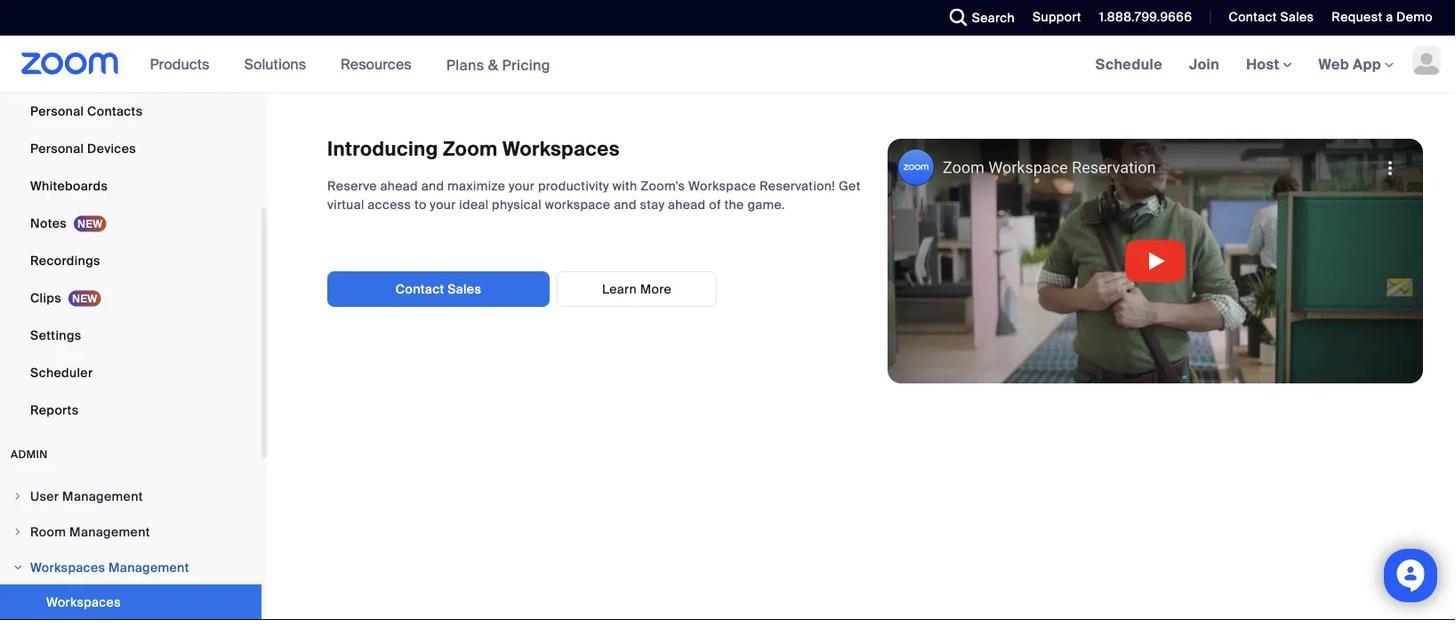 Task type: describe. For each thing, give the bounding box(es) containing it.
zoom's
[[641, 178, 686, 194]]

meetings navigation
[[1083, 36, 1456, 94]]

personal for personal contacts
[[30, 103, 84, 119]]

user management
[[30, 488, 143, 505]]

1 horizontal spatial sales
[[1281, 9, 1315, 25]]

1.888.799.9666
[[1100, 9, 1193, 25]]

solutions button
[[244, 36, 314, 93]]

scheduler
[[30, 364, 93, 381]]

search
[[972, 9, 1015, 26]]

management for workspaces management
[[109, 559, 189, 576]]

personal devices link
[[0, 131, 262, 166]]

clips link
[[0, 280, 262, 316]]

room management menu item
[[0, 515, 262, 549]]

introducing zoom workspaces
[[327, 137, 620, 162]]

learn more link
[[557, 271, 717, 307]]

plans & pricing
[[446, 55, 551, 74]]

clips
[[30, 290, 61, 306]]

demo
[[1397, 9, 1434, 25]]

whiteboards
[[30, 178, 108, 194]]

right image
[[12, 562, 23, 573]]

get
[[839, 178, 861, 194]]

0 horizontal spatial your
[[430, 197, 456, 213]]

workspaces for workspaces management
[[30, 559, 105, 576]]

support
[[1033, 9, 1082, 25]]

contacts
[[87, 103, 143, 119]]

of
[[709, 197, 721, 213]]

a
[[1387, 9, 1394, 25]]

reserve
[[327, 178, 377, 194]]

learn more
[[602, 281, 672, 297]]

schedule link
[[1083, 36, 1176, 93]]

zoom
[[443, 137, 498, 162]]

plans
[[446, 55, 485, 74]]

join
[[1190, 55, 1220, 73]]

personal contacts
[[30, 103, 143, 119]]

1.888.799.9666 button up schedule
[[1086, 0, 1197, 36]]

resources
[[341, 55, 412, 73]]

workspace
[[545, 197, 611, 213]]

1 vertical spatial ahead
[[668, 197, 706, 213]]

host button
[[1247, 55, 1293, 73]]

workspace
[[689, 178, 757, 194]]

1 vertical spatial and
[[614, 197, 637, 213]]

learn
[[602, 281, 637, 297]]

side navigation navigation
[[0, 0, 267, 620]]

recordings
[[30, 252, 100, 269]]

workspaces link
[[0, 585, 262, 620]]

settings link
[[0, 318, 262, 353]]

settings
[[30, 327, 81, 343]]

room management
[[30, 524, 150, 540]]

1 horizontal spatial your
[[509, 178, 535, 194]]

stay
[[640, 197, 665, 213]]

join link
[[1176, 36, 1234, 93]]

physical
[[492, 197, 542, 213]]

to
[[415, 197, 427, 213]]

products
[[150, 55, 209, 73]]

solutions
[[244, 55, 306, 73]]

1.888.799.9666 button up schedule link
[[1100, 9, 1193, 25]]

admin menu menu
[[0, 480, 262, 620]]

0 vertical spatial workspaces
[[503, 137, 620, 162]]



Task type: vqa. For each thing, say whether or not it's contained in the screenshot.
"Personal" inside the PERSONAL CONTACTS link
no



Task type: locate. For each thing, give the bounding box(es) containing it.
personal contacts link
[[0, 93, 262, 129]]

products button
[[150, 36, 217, 93]]

banner
[[0, 36, 1456, 94]]

0 vertical spatial your
[[509, 178, 535, 194]]

ahead up the access
[[380, 178, 418, 194]]

1 horizontal spatial contact
[[1229, 9, 1278, 25]]

plans & pricing link
[[446, 55, 551, 74], [446, 55, 551, 74]]

workspaces management menu item
[[0, 551, 262, 585]]

1 horizontal spatial contact sales
[[1229, 9, 1315, 25]]

room
[[30, 524, 66, 540]]

reports link
[[0, 392, 262, 428]]

contact sales
[[1229, 9, 1315, 25], [396, 281, 482, 297]]

workspaces inside "menu item"
[[30, 559, 105, 576]]

1 vertical spatial contact sales
[[396, 281, 482, 297]]

the
[[725, 197, 745, 213]]

workspaces down room
[[30, 559, 105, 576]]

sales down ideal
[[448, 281, 482, 297]]

management for room management
[[69, 524, 150, 540]]

sales up host dropdown button
[[1281, 9, 1315, 25]]

user
[[30, 488, 59, 505]]

introducing
[[327, 137, 438, 162]]

with
[[613, 178, 638, 194]]

notes
[[30, 215, 67, 231]]

user management menu item
[[0, 480, 262, 513]]

0 vertical spatial right image
[[12, 491, 23, 502]]

contact sales down to
[[396, 281, 482, 297]]

workspaces inside "link"
[[46, 594, 121, 610]]

0 horizontal spatial and
[[421, 178, 444, 194]]

2 personal from the top
[[30, 140, 84, 157]]

and
[[421, 178, 444, 194], [614, 197, 637, 213]]

right image left user
[[12, 491, 23, 502]]

schedule
[[1096, 55, 1163, 73]]

0 horizontal spatial sales
[[448, 281, 482, 297]]

0 horizontal spatial contact
[[396, 281, 444, 297]]

management inside "menu item"
[[109, 559, 189, 576]]

contact down to
[[396, 281, 444, 297]]

web app
[[1319, 55, 1382, 73]]

personal menu menu
[[0, 0, 262, 430]]

request a demo
[[1332, 9, 1434, 25]]

profile picture image
[[1413, 46, 1442, 75]]

1 vertical spatial personal
[[30, 140, 84, 157]]

devices
[[87, 140, 136, 157]]

more
[[640, 281, 672, 297]]

right image left room
[[12, 527, 23, 537]]

1 personal from the top
[[30, 103, 84, 119]]

2 right image from the top
[[12, 527, 23, 537]]

search button
[[937, 0, 1020, 36]]

recordings link
[[0, 243, 262, 279]]

virtual
[[327, 197, 365, 213]]

support link
[[1020, 0, 1086, 36], [1033, 9, 1082, 25]]

right image
[[12, 491, 23, 502], [12, 527, 23, 537]]

workspaces
[[503, 137, 620, 162], [30, 559, 105, 576], [46, 594, 121, 610]]

0 vertical spatial sales
[[1281, 9, 1315, 25]]

ideal
[[459, 197, 489, 213]]

1 horizontal spatial ahead
[[668, 197, 706, 213]]

reservation!
[[760, 178, 836, 194]]

right image inside user management menu item
[[12, 491, 23, 502]]

right image inside room management menu item
[[12, 527, 23, 537]]

app
[[1354, 55, 1382, 73]]

personal devices
[[30, 140, 136, 157]]

web
[[1319, 55, 1350, 73]]

1 vertical spatial management
[[69, 524, 150, 540]]

0 vertical spatial contact
[[1229, 9, 1278, 25]]

0 vertical spatial and
[[421, 178, 444, 194]]

reports
[[30, 402, 79, 418]]

1 vertical spatial contact
[[396, 281, 444, 297]]

personal up the 'whiteboards'
[[30, 140, 84, 157]]

workspaces down workspaces management
[[46, 594, 121, 610]]

contact sales up host dropdown button
[[1229, 9, 1315, 25]]

contact up host
[[1229, 9, 1278, 25]]

your
[[509, 178, 535, 194], [430, 197, 456, 213]]

0 horizontal spatial ahead
[[380, 178, 418, 194]]

admin
[[11, 448, 48, 461]]

and up to
[[421, 178, 444, 194]]

1 vertical spatial your
[[430, 197, 456, 213]]

workspaces for workspaces
[[46, 594, 121, 610]]

1 vertical spatial right image
[[12, 527, 23, 537]]

whiteboards link
[[0, 168, 262, 204]]

contact
[[1229, 9, 1278, 25], [396, 281, 444, 297]]

request
[[1332, 9, 1383, 25]]

productivity
[[538, 178, 610, 194]]

game.
[[748, 197, 785, 213]]

0 vertical spatial management
[[62, 488, 143, 505]]

0 vertical spatial contact sales
[[1229, 9, 1315, 25]]

product information navigation
[[137, 36, 564, 94]]

ahead left of
[[668, 197, 706, 213]]

management up workspaces "link"
[[109, 559, 189, 576]]

ahead
[[380, 178, 418, 194], [668, 197, 706, 213]]

2 vertical spatial workspaces
[[46, 594, 121, 610]]

and down with
[[614, 197, 637, 213]]

1 right image from the top
[[12, 491, 23, 502]]

sales
[[1281, 9, 1315, 25], [448, 281, 482, 297]]

personal up personal devices
[[30, 103, 84, 119]]

1 vertical spatial sales
[[448, 281, 482, 297]]

0 vertical spatial ahead
[[380, 178, 418, 194]]

web app button
[[1319, 55, 1394, 73]]

your up physical
[[509, 178, 535, 194]]

notes link
[[0, 206, 262, 241]]

management
[[62, 488, 143, 505], [69, 524, 150, 540], [109, 559, 189, 576]]

workspaces management
[[30, 559, 189, 576]]

management up workspaces management
[[69, 524, 150, 540]]

maximize
[[448, 178, 506, 194]]

zoom logo image
[[21, 53, 119, 75]]

reserve ahead and maximize your productivity with zoom's workspace reservation! get virtual access to your ideal physical workspace and stay ahead of the game.
[[327, 178, 861, 213]]

right image for room management
[[12, 527, 23, 537]]

&
[[488, 55, 499, 74]]

pricing
[[502, 55, 551, 74]]

your right to
[[430, 197, 456, 213]]

management for user management
[[62, 488, 143, 505]]

contact sales link
[[1216, 0, 1319, 36], [1229, 9, 1315, 25], [327, 271, 550, 307]]

management up room management
[[62, 488, 143, 505]]

1 vertical spatial workspaces
[[30, 559, 105, 576]]

personal for personal devices
[[30, 140, 84, 157]]

resources button
[[341, 36, 420, 93]]

right image for user management
[[12, 491, 23, 502]]

0 horizontal spatial contact sales
[[396, 281, 482, 297]]

1.888.799.9666 button
[[1086, 0, 1197, 36], [1100, 9, 1193, 25]]

banner containing products
[[0, 36, 1456, 94]]

host
[[1247, 55, 1284, 73]]

workspaces up productivity
[[503, 137, 620, 162]]

personal
[[30, 103, 84, 119], [30, 140, 84, 157]]

request a demo link
[[1319, 0, 1456, 36], [1332, 9, 1434, 25]]

0 vertical spatial personal
[[30, 103, 84, 119]]

access
[[368, 197, 411, 213]]

2 vertical spatial management
[[109, 559, 189, 576]]

scheduler link
[[0, 355, 262, 391]]

1 horizontal spatial and
[[614, 197, 637, 213]]



